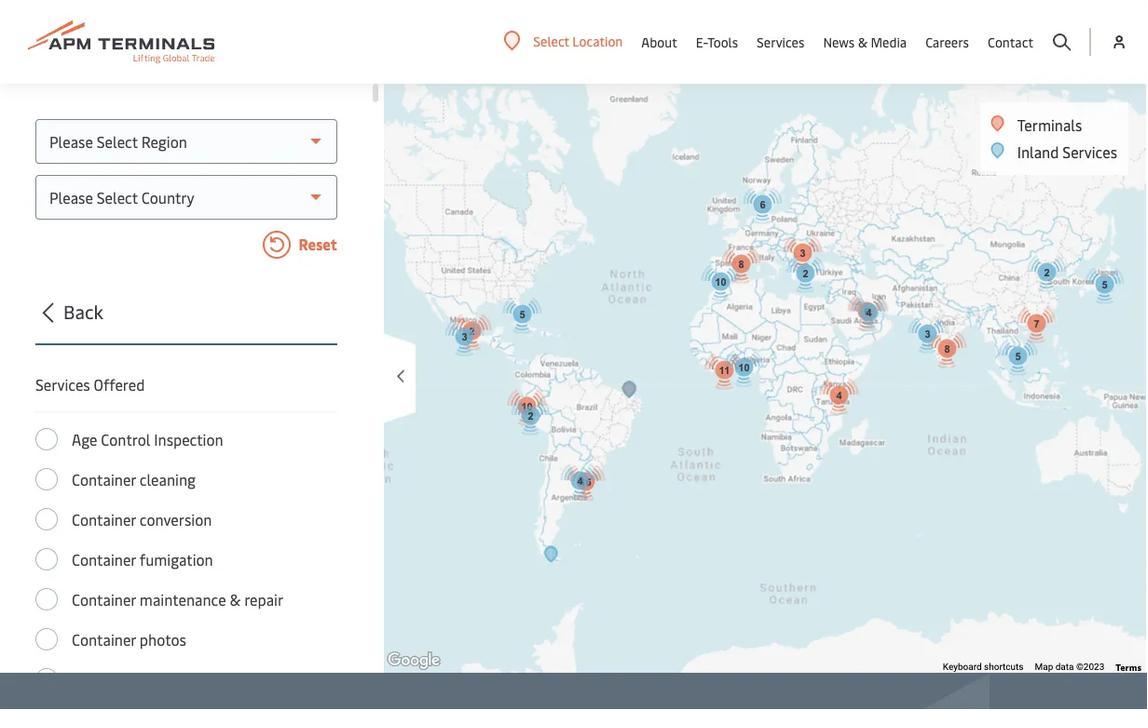 Task type: describe. For each thing, give the bounding box(es) containing it.
contact
[[988, 33, 1033, 51]]

services for services
[[757, 33, 805, 51]]

map region
[[258, 0, 1147, 711]]

0 vertical spatial 5
[[1102, 280, 1107, 291]]

Container cleaning radio
[[35, 469, 58, 491]]

inspection
[[154, 430, 223, 450]]

Container conversion radio
[[35, 509, 58, 531]]

reset
[[295, 234, 337, 255]]

inland services
[[1017, 142, 1117, 162]]

3 inside 5 3
[[925, 329, 930, 341]]

keyboard shortcuts button
[[943, 661, 1024, 674]]

Container maintenance & repair radio
[[35, 589, 58, 611]]

age control inspection
[[72, 430, 223, 450]]

e-
[[696, 33, 707, 51]]

0 vertical spatial 8
[[738, 259, 744, 271]]

2 horizontal spatial 4
[[866, 307, 872, 319]]

5 3
[[519, 309, 930, 341]]

services offered
[[35, 375, 145, 395]]

e-tools
[[696, 33, 738, 51]]

0 vertical spatial 6
[[760, 199, 766, 211]]

careers
[[925, 33, 969, 51]]

about button
[[641, 0, 677, 84]]

container for container cleaning
[[72, 470, 136, 490]]

2 vertical spatial 10
[[521, 402, 533, 413]]

terms link
[[1116, 661, 1141, 674]]

contact button
[[988, 0, 1033, 84]]

5 inside 5 3
[[519, 309, 525, 321]]

keyboard shortcuts
[[943, 662, 1024, 673]]

container for container conversion
[[72, 510, 136, 530]]

cleaning
[[140, 470, 196, 490]]

container for container sales
[[72, 670, 136, 690]]

select
[[533, 32, 569, 50]]

tools
[[707, 33, 738, 51]]

0 horizontal spatial 3
[[462, 332, 467, 343]]

container for container maintenance & repair
[[72, 590, 136, 610]]

news & media
[[823, 33, 907, 51]]

0 vertical spatial 10
[[715, 277, 726, 288]]

1 horizontal spatial 8
[[944, 344, 950, 355]]

reset button
[[35, 231, 337, 263]]

sales
[[140, 670, 173, 690]]

select location
[[533, 32, 623, 50]]

back
[[63, 299, 103, 324]]

11
[[719, 365, 730, 377]]

2 horizontal spatial 10
[[738, 362, 750, 374]]

services button
[[757, 0, 805, 84]]

location
[[572, 32, 623, 50]]

select location button
[[504, 31, 623, 51]]

services for services offered
[[35, 375, 90, 395]]

e-tools button
[[696, 0, 738, 84]]

2 vertical spatial 5
[[1015, 351, 1021, 363]]

container photos
[[72, 630, 186, 650]]

maintenance
[[140, 590, 226, 610]]

terms
[[1116, 661, 1141, 674]]

photos
[[140, 630, 186, 650]]



Task type: vqa. For each thing, say whether or not it's contained in the screenshot.
the right 4
yes



Task type: locate. For each thing, give the bounding box(es) containing it.
2 horizontal spatial 5
[[1102, 280, 1107, 291]]

3 container from the top
[[72, 550, 136, 570]]

services down terminals
[[1063, 142, 1117, 162]]

container maintenance & repair
[[72, 590, 283, 610]]

1 horizontal spatial 10
[[715, 277, 726, 288]]

keyboard
[[943, 662, 982, 673]]

&
[[858, 33, 868, 51], [230, 590, 241, 610]]

0 horizontal spatial 4
[[577, 476, 583, 488]]

0 vertical spatial services
[[757, 33, 805, 51]]

1 vertical spatial &
[[230, 590, 241, 610]]

Container photos radio
[[35, 629, 58, 651]]

terminals
[[1017, 115, 1082, 135]]

0 vertical spatial 4
[[866, 307, 872, 319]]

container fumigation
[[72, 550, 213, 570]]

control
[[101, 430, 150, 450]]

1 vertical spatial 8
[[944, 344, 950, 355]]

age
[[72, 430, 97, 450]]

google image
[[383, 649, 444, 674]]

container down container cleaning
[[72, 510, 136, 530]]

container conversion
[[72, 510, 212, 530]]

services
[[757, 33, 805, 51], [1063, 142, 1117, 162], [35, 375, 90, 395]]

news
[[823, 33, 855, 51]]

2 horizontal spatial 3
[[925, 329, 930, 341]]

10
[[715, 277, 726, 288], [738, 362, 750, 374], [521, 402, 533, 413]]

media
[[871, 33, 907, 51]]

4
[[866, 307, 872, 319], [836, 390, 842, 402], [577, 476, 583, 488]]

2 vertical spatial 4
[[577, 476, 583, 488]]

2 horizontal spatial services
[[1063, 142, 1117, 162]]

shortcuts
[[984, 662, 1024, 673]]

0 vertical spatial &
[[858, 33, 868, 51]]

0 horizontal spatial 10
[[521, 402, 533, 413]]

1 container from the top
[[72, 470, 136, 490]]

0 horizontal spatial 6
[[760, 199, 766, 211]]

Age Control Inspection radio
[[35, 429, 58, 451]]

container down container conversion
[[72, 550, 136, 570]]

conversion
[[140, 510, 212, 530]]

1 horizontal spatial &
[[858, 33, 868, 51]]

container down "age"
[[72, 470, 136, 490]]

5 container from the top
[[72, 630, 136, 650]]

container for container fumigation
[[72, 550, 136, 570]]

1 horizontal spatial 4
[[836, 390, 842, 402]]

8
[[738, 259, 744, 271], [944, 344, 950, 355]]

1 horizontal spatial services
[[757, 33, 805, 51]]

map data ©2023
[[1035, 662, 1104, 673]]

news & media button
[[823, 0, 907, 84]]

& left the repair on the bottom of the page
[[230, 590, 241, 610]]

1 vertical spatial services
[[1063, 142, 1117, 162]]

3
[[800, 248, 806, 260], [925, 329, 930, 341], [462, 332, 467, 343]]

container down container photos
[[72, 670, 136, 690]]

0 horizontal spatial 5
[[519, 309, 525, 321]]

6
[[760, 199, 766, 211], [864, 307, 870, 318]]

0 horizontal spatial 8
[[738, 259, 744, 271]]

services left offered
[[35, 375, 90, 395]]

container up container photos
[[72, 590, 136, 610]]

1 horizontal spatial 6
[[864, 307, 870, 318]]

fumigation
[[140, 550, 213, 570]]

& inside popup button
[[858, 33, 868, 51]]

offered
[[94, 375, 145, 395]]

data
[[1055, 662, 1074, 673]]

1 vertical spatial 10
[[738, 362, 750, 374]]

2 container from the top
[[72, 510, 136, 530]]

inland
[[1017, 142, 1059, 162]]

2
[[1044, 267, 1050, 279], [803, 268, 808, 280], [469, 326, 475, 338], [528, 411, 534, 423]]

container up the container sales
[[72, 630, 136, 650]]

©2023
[[1076, 662, 1104, 673]]

1 horizontal spatial 3
[[800, 248, 806, 260]]

careers button
[[925, 0, 969, 84]]

1 vertical spatial 6
[[864, 307, 870, 318]]

Container fumigation radio
[[35, 549, 58, 571]]

2 vertical spatial services
[[35, 375, 90, 395]]

1 vertical spatial 4
[[836, 390, 842, 402]]

5
[[1102, 280, 1107, 291], [519, 309, 525, 321], [1015, 351, 1021, 363]]

16
[[580, 477, 591, 489]]

about
[[641, 33, 677, 51]]

1 vertical spatial 5
[[519, 309, 525, 321]]

0 horizontal spatial &
[[230, 590, 241, 610]]

services right tools
[[757, 33, 805, 51]]

container
[[72, 470, 136, 490], [72, 510, 136, 530], [72, 550, 136, 570], [72, 590, 136, 610], [72, 630, 136, 650], [72, 670, 136, 690]]

container cleaning
[[72, 470, 196, 490]]

container sales
[[72, 670, 173, 690]]

& right news
[[858, 33, 868, 51]]

0 horizontal spatial services
[[35, 375, 90, 395]]

repair
[[244, 590, 283, 610]]

back button
[[30, 297, 337, 346]]

6 container from the top
[[72, 670, 136, 690]]

7
[[1034, 319, 1039, 330]]

1 horizontal spatial 5
[[1015, 351, 1021, 363]]

4 container from the top
[[72, 590, 136, 610]]

container for container photos
[[72, 630, 136, 650]]

map
[[1035, 662, 1053, 673]]



